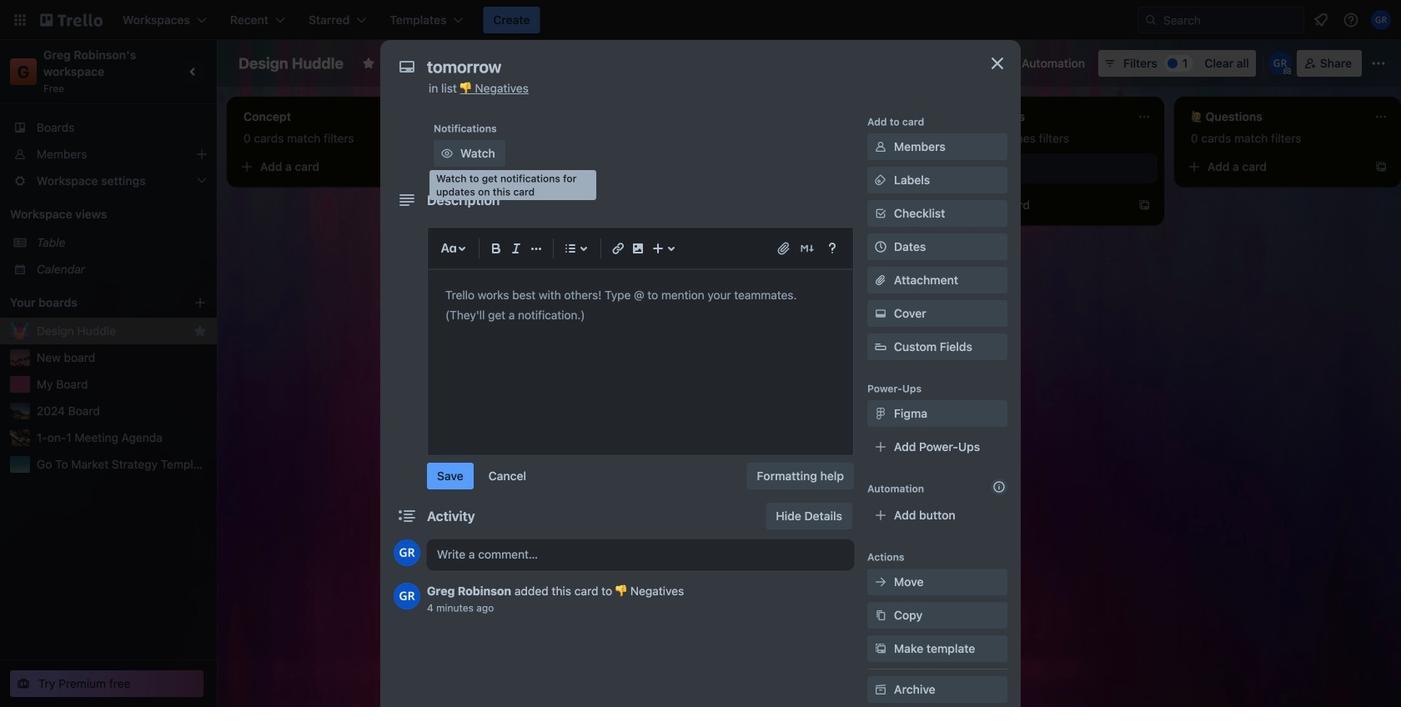 Task type: locate. For each thing, give the bounding box(es) containing it.
italic ⌘i image
[[507, 239, 527, 259]]

Board name text field
[[230, 50, 352, 77]]

open information menu image
[[1343, 12, 1360, 28]]

0 horizontal spatial greg robinson (gregrobinson96) image
[[394, 583, 421, 610]]

0 vertical spatial greg robinson (gregrobinson96) image
[[1269, 52, 1292, 75]]

search image
[[1145, 13, 1158, 27]]

more formatting image
[[527, 239, 547, 259]]

add board image
[[194, 296, 207, 310]]

text formatting group
[[486, 239, 547, 259]]

editor toolbar
[[436, 235, 846, 262]]

Write a comment text field
[[427, 540, 854, 570]]

open help dialog image
[[823, 239, 843, 259]]

text styles image
[[439, 239, 459, 259]]

view markdown image
[[799, 240, 816, 257]]

greg robinson (gregrobinson96) image
[[1269, 52, 1292, 75], [394, 583, 421, 610]]

star or unstar board image
[[362, 57, 375, 70]]

0 vertical spatial greg robinson (gregrobinson96) image
[[1372, 10, 1392, 30]]

show menu image
[[1371, 55, 1388, 72]]

1 vertical spatial greg robinson (gregrobinson96) image
[[394, 583, 421, 610]]

0 horizontal spatial create from template… image
[[901, 160, 915, 174]]

sm image
[[999, 50, 1022, 73], [873, 139, 890, 155], [873, 172, 890, 189], [873, 305, 890, 322], [873, 607, 890, 624], [873, 641, 890, 658]]

greg robinson (gregrobinson96) image
[[1372, 10, 1392, 30], [394, 540, 421, 567]]

1 vertical spatial greg robinson (gregrobinson96) image
[[394, 540, 421, 567]]

create from template… image
[[901, 160, 915, 174], [1375, 160, 1389, 174], [1138, 199, 1152, 212]]

link ⌘k image
[[608, 239, 628, 259]]

primary element
[[0, 0, 1402, 40]]

2 horizontal spatial create from template… image
[[1375, 160, 1389, 174]]

sm image
[[439, 145, 456, 162], [873, 406, 890, 422], [873, 574, 890, 591], [873, 682, 890, 698]]

0 horizontal spatial greg robinson (gregrobinson96) image
[[394, 540, 421, 567]]

None text field
[[419, 52, 970, 82]]

1 horizontal spatial greg robinson (gregrobinson96) image
[[1372, 10, 1392, 30]]



Task type: describe. For each thing, give the bounding box(es) containing it.
your boards with 6 items element
[[10, 293, 169, 313]]

bold ⌘b image
[[486, 239, 507, 259]]

0 notifications image
[[1312, 10, 1332, 30]]

image image
[[628, 239, 648, 259]]

1 horizontal spatial greg robinson (gregrobinson96) image
[[1269, 52, 1292, 75]]

Main content area, start typing to enter text. text field
[[446, 285, 836, 325]]

create from template… image
[[427, 160, 441, 174]]

Search field
[[1158, 8, 1304, 32]]

attach and insert link image
[[776, 240, 793, 257]]

1 horizontal spatial create from template… image
[[1138, 199, 1152, 212]]

lists image
[[561, 239, 581, 259]]

starred icon image
[[194, 325, 207, 338]]

close dialog image
[[988, 53, 1008, 73]]



Task type: vqa. For each thing, say whether or not it's contained in the screenshot.
notifications associated with No unread notifications
no



